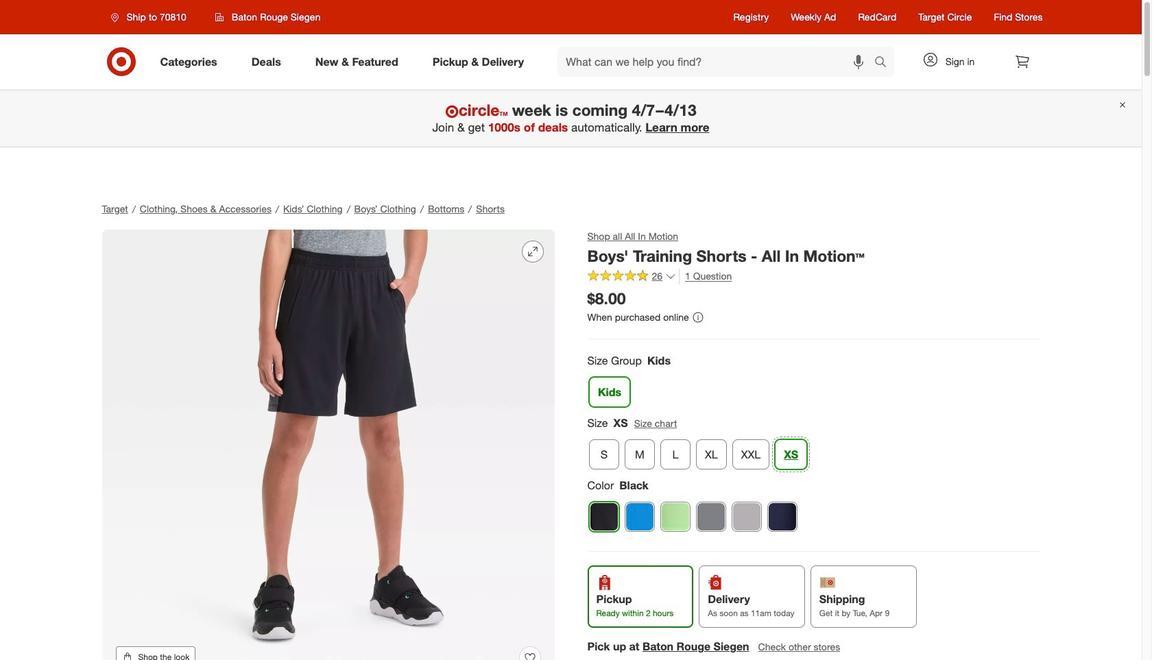 Task type: locate. For each thing, give the bounding box(es) containing it.
0 vertical spatial group
[[586, 354, 1041, 413]]

group
[[586, 354, 1041, 413], [586, 416, 1041, 476]]

heather black image
[[697, 503, 726, 532]]

1 vertical spatial group
[[586, 416, 1041, 476]]

green image
[[661, 503, 690, 532]]

light gray image
[[733, 503, 761, 532]]

navy blue image
[[768, 503, 797, 532]]

blue image
[[626, 503, 654, 532]]



Task type: describe. For each thing, give the bounding box(es) containing it.
boys' training shorts - all in motion™, 1 of 5 image
[[102, 230, 555, 661]]

1 group from the top
[[586, 354, 1041, 413]]

What can we help you find? suggestions appear below search field
[[558, 47, 878, 77]]

black image
[[590, 503, 619, 532]]

2 group from the top
[[586, 416, 1041, 476]]



Task type: vqa. For each thing, say whether or not it's contained in the screenshot.
rightmost connectivity
no



